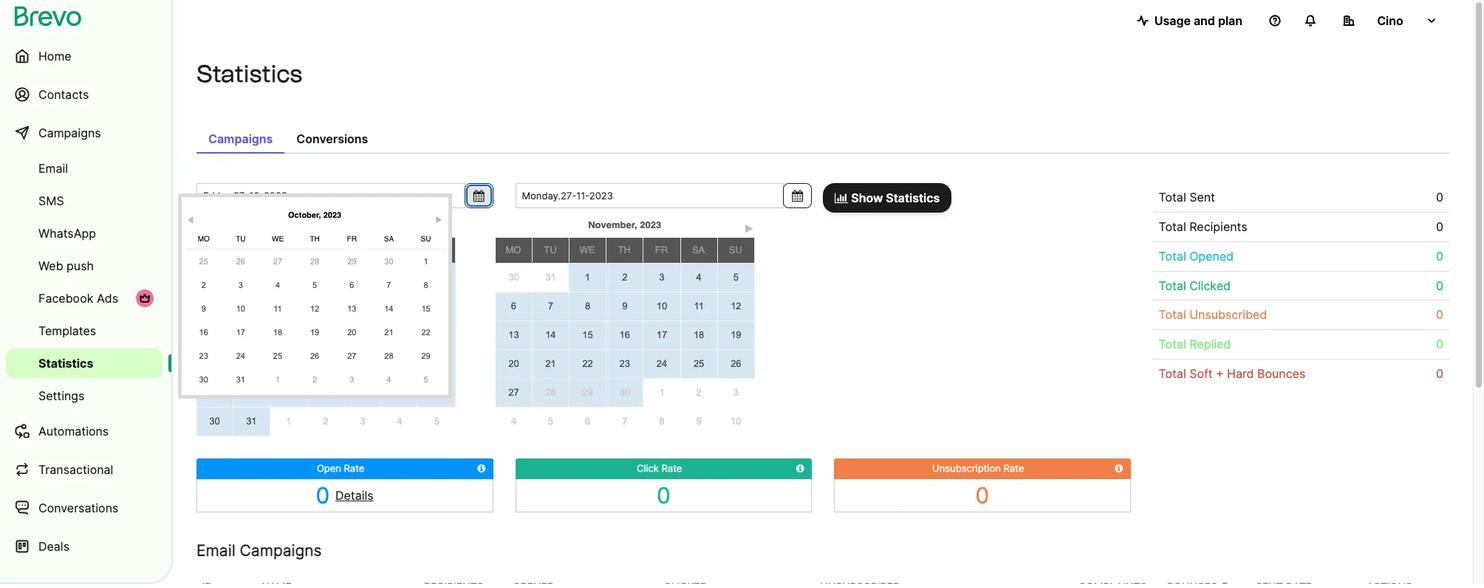 Task type: vqa. For each thing, say whether or not it's contained in the screenshot.


Task type: describe. For each thing, give the bounding box(es) containing it.
total soft + hard bounces
[[1159, 366, 1306, 381]]

facebook ads
[[38, 291, 118, 306]]

cino
[[1377, 13, 1403, 28]]

0 for total unsubscribed
[[1436, 308, 1444, 322]]

conversations link
[[6, 491, 163, 526]]

total for total soft + hard bounces
[[1159, 366, 1186, 381]]

1 horizontal spatial 20
[[357, 358, 368, 369]]

5 link for the topmost 31 'link'
[[718, 264, 754, 292]]

cino button
[[1331, 6, 1449, 35]]

0 horizontal spatial 22
[[421, 328, 430, 337]]

push
[[67, 259, 94, 273]]

2 horizontal spatial 18
[[694, 329, 704, 341]]

2 vertical spatial 31
[[246, 416, 257, 427]]

5 link for middle 31 'link'
[[410, 369, 442, 390]]

1 horizontal spatial 8
[[585, 301, 590, 312]]

su for october, 2023 ▶
[[421, 234, 431, 243]]

0 horizontal spatial 12 link
[[299, 298, 330, 319]]

3 for middle 31 'link'
[[350, 375, 354, 384]]

ads
[[97, 291, 118, 306]]

1 vertical spatial 31 link
[[225, 369, 256, 390]]

october, 2023 link for 24 link for middle 31 'link'
[[222, 207, 407, 225]]

open
[[317, 462, 341, 474]]

0 horizontal spatial statistics
[[38, 356, 93, 371]]

recipients
[[1190, 219, 1247, 234]]

5 link for the bottom 31 'link'
[[418, 408, 455, 436]]

unsubscription
[[932, 462, 1001, 474]]

transactional link
[[6, 452, 163, 488]]

◀ link
[[185, 211, 196, 225]]

0 details
[[316, 482, 374, 509]]

th for 25
[[310, 234, 320, 243]]

2 horizontal spatial 16
[[619, 329, 630, 341]]

rate for click rate
[[662, 462, 682, 474]]

1 horizontal spatial 9
[[622, 301, 627, 312]]

deals link
[[6, 529, 163, 564]]

13 link for "october, 2023" "link" related to the bottom 31 'link''s 24 link's 11 link
[[345, 321, 381, 349]]

we down "october, 2023"
[[280, 245, 296, 256]]

total for total opened
[[1159, 249, 1186, 263]]

2 horizontal spatial 23
[[619, 358, 630, 369]]

mo for 30
[[506, 245, 521, 256]]

templates
[[38, 324, 96, 338]]

3 for the bottom 31 'link'
[[360, 416, 365, 427]]

home link
[[6, 38, 163, 74]]

bounces
[[1257, 366, 1306, 381]]

sa for october, 2023 ▶
[[384, 234, 394, 243]]

30 for the topmost 31 'link'
[[509, 272, 519, 283]]

click
[[637, 462, 659, 474]]

2023 for november, 2023 ▶
[[640, 219, 661, 230]]

0 horizontal spatial 17
[[236, 328, 245, 337]]

0 horizontal spatial 21
[[384, 328, 393, 337]]

total for total replied
[[1159, 337, 1186, 352]]

unsubscribed
[[1190, 308, 1267, 322]]

0 horizontal spatial 20
[[347, 328, 356, 337]]

usage
[[1154, 13, 1191, 28]]

and
[[1194, 13, 1215, 28]]

show statistics button
[[823, 183, 952, 213]]

▶ for october, 2023 ▶
[[436, 216, 442, 225]]

2 horizontal spatial 22
[[582, 358, 593, 369]]

1 horizontal spatial 10
[[657, 301, 667, 312]]

1 vertical spatial 31
[[236, 375, 245, 384]]

statistics link
[[6, 349, 163, 378]]

1 horizontal spatial 9 link
[[607, 293, 643, 321]]

0 horizontal spatial 6 link
[[336, 275, 367, 295]]

2 vertical spatial 8
[[659, 416, 665, 427]]

13 for 13 link for 24 link for middle 31 'link' "october, 2023" "link" 11 link
[[347, 304, 356, 313]]

conversions
[[297, 131, 368, 146]]

1 calendar image from the left
[[473, 190, 484, 202]]

▶ link for october, 2023 ▶
[[433, 211, 444, 225]]

0 vertical spatial 31
[[545, 272, 556, 283]]

tu for 30
[[544, 245, 557, 256]]

2 horizontal spatial 10 link
[[717, 408, 755, 436]]

30 for the bottom 31 'link'
[[209, 416, 220, 427]]

30 link for middle 31 'link'
[[188, 369, 219, 390]]

0 horizontal spatial 19 link
[[299, 322, 330, 343]]

sms
[[38, 194, 64, 208]]

rate for open rate
[[344, 462, 365, 474]]

2023 for october, 2023 ▶
[[323, 211, 341, 220]]

0 horizontal spatial 24
[[236, 352, 245, 361]]

0 for total recipients
[[1436, 219, 1444, 234]]

facebook ads link
[[6, 284, 163, 313]]

info circle image for unsubscription rate
[[1115, 464, 1123, 474]]

opened
[[1190, 249, 1234, 263]]

0 horizontal spatial campaigns link
[[6, 115, 163, 151]]

automations
[[38, 424, 109, 439]]

deals
[[38, 539, 69, 554]]

1 horizontal spatial 22
[[432, 358, 442, 369]]

clicked
[[1190, 278, 1231, 293]]

0 horizontal spatial 17 link
[[225, 322, 256, 343]]

1 horizontal spatial 7
[[548, 300, 553, 312]]

unsubscription rate
[[932, 462, 1024, 474]]

1 horizontal spatial campaigns link
[[197, 124, 285, 154]]

2 horizontal spatial 11
[[694, 301, 704, 312]]

fr for 25
[[347, 234, 357, 243]]

0 horizontal spatial 7 link
[[373, 275, 404, 295]]

facebook
[[38, 291, 93, 306]]

october, 2023
[[294, 219, 357, 230]]

2 horizontal spatial 7
[[622, 416, 627, 427]]

total replied
[[1159, 337, 1231, 352]]

0 horizontal spatial 15 link
[[410, 298, 442, 319]]

2 horizontal spatial 14
[[545, 329, 556, 341]]

november, 2023 link
[[532, 216, 717, 234]]

email link
[[6, 154, 163, 183]]

2 horizontal spatial 6
[[585, 416, 590, 427]]

transactional
[[38, 462, 113, 477]]

0 for total sent
[[1436, 190, 1444, 205]]

total opened
[[1159, 249, 1234, 263]]

2 horizontal spatial 20
[[508, 358, 519, 369]]

we for 30
[[580, 245, 595, 256]]

2 horizontal spatial 9 link
[[680, 408, 717, 436]]

0 for total replied
[[1436, 337, 1444, 352]]

total for total sent
[[1159, 190, 1186, 205]]

2 horizontal spatial 24
[[657, 358, 667, 369]]

2 vertical spatial 31 link
[[233, 408, 270, 436]]

whatsapp link
[[6, 219, 163, 248]]

1 horizontal spatial 12 link
[[718, 293, 754, 321]]

0 for total soft + hard bounces
[[1436, 366, 1444, 381]]

bar chart image
[[835, 192, 848, 204]]

total sent
[[1159, 190, 1215, 205]]

we for 25
[[272, 234, 284, 243]]

24 link for the bottom 31 'link'
[[233, 379, 270, 407]]

0 for total opened
[[1436, 249, 1444, 263]]

0 horizontal spatial 11
[[274, 304, 282, 313]]

0 horizontal spatial 15
[[421, 304, 430, 313]]

open rate
[[317, 462, 365, 474]]

total recipients
[[1159, 219, 1247, 234]]

19 for left 19 link
[[310, 328, 319, 337]]

1 horizontal spatial 18
[[283, 358, 294, 369]]

1 horizontal spatial 14
[[394, 329, 405, 341]]

▶ for november, 2023 ▶
[[745, 224, 753, 235]]

sent
[[1190, 190, 1215, 205]]

1 horizontal spatial 21
[[545, 358, 556, 369]]

1 horizontal spatial 7 link
[[532, 292, 569, 320]]

soft
[[1190, 366, 1213, 381]]

1 horizontal spatial 19 link
[[718, 321, 754, 349]]

web
[[38, 259, 63, 273]]

total for total clicked
[[1159, 278, 1186, 293]]

email for email
[[38, 161, 68, 176]]

23 for 5 link for middle 31 'link'
[[199, 352, 208, 361]]

0 vertical spatial statistics
[[197, 60, 302, 88]]

1 horizontal spatial ◀
[[197, 224, 207, 235]]

+
[[1216, 366, 1224, 381]]

2 horizontal spatial 6 link
[[569, 408, 606, 436]]

replied
[[1190, 337, 1231, 352]]

rate for unsubscription rate
[[1004, 462, 1024, 474]]

email for email campaigns
[[197, 541, 235, 560]]

usage and plan button
[[1125, 6, 1254, 35]]

1 horizontal spatial 21 link
[[532, 350, 569, 378]]

whatsapp
[[38, 226, 96, 241]]

1 horizontal spatial 17 link
[[644, 321, 680, 349]]

1 horizontal spatial 8 link
[[570, 293, 606, 321]]

total for total unsubscribed
[[1159, 308, 1186, 322]]

october, for october, 2023
[[294, 219, 333, 230]]

total unsubscribed
[[1159, 308, 1267, 322]]

2 horizontal spatial 10
[[731, 416, 741, 427]]

0 horizontal spatial 14
[[384, 304, 393, 313]]

0 horizontal spatial 21 link
[[373, 322, 404, 343]]

2 horizontal spatial 13
[[508, 329, 519, 341]]



Task type: locate. For each thing, give the bounding box(es) containing it.
we down from text field
[[272, 234, 284, 243]]

2 info circle image from the left
[[1115, 464, 1123, 474]]

1 horizontal spatial calendar image
[[792, 190, 803, 202]]

1 horizontal spatial rate
[[662, 462, 682, 474]]

0 horizontal spatial 10 link
[[225, 298, 256, 319]]

1 horizontal spatial email
[[197, 541, 235, 560]]

su for november, 2023 ▶
[[729, 245, 742, 256]]

2 total from the top
[[1159, 219, 1186, 234]]

20 link
[[336, 322, 367, 343], [345, 350, 381, 378], [496, 350, 532, 378]]

22 link for '14' link related to "october, 2023" "link" related to the bottom 31 'link''s 24 link's 11 link's 13 link
[[419, 350, 455, 378]]

november,
[[588, 219, 637, 230]]

1 vertical spatial 21 link
[[532, 350, 569, 378]]

0 vertical spatial 15 link
[[410, 298, 442, 319]]

2023 inside november, 2023 ▶
[[640, 219, 661, 230]]

total left the replied
[[1159, 337, 1186, 352]]

15 link
[[410, 298, 442, 319], [570, 321, 606, 349]]

0 horizontal spatial 6
[[350, 281, 354, 290]]

16 link
[[607, 321, 643, 349], [188, 322, 219, 343], [197, 350, 233, 378]]

1 horizontal spatial 6 link
[[496, 292, 532, 320]]

19 for right 19 link
[[731, 329, 741, 341]]

◀ inside ◀ link
[[187, 216, 194, 225]]

sa for november, 2023 ▶
[[692, 245, 705, 256]]

14 link for "october, 2023" "link" related to the bottom 31 'link''s 24 link's 11 link's 13 link
[[382, 321, 418, 349]]

show
[[851, 191, 883, 205]]

2 vertical spatial 6
[[585, 416, 590, 427]]

calendar image
[[473, 190, 484, 202], [792, 190, 803, 202]]

▶ link for november, 2023 ▶
[[744, 221, 755, 235]]

1 vertical spatial 15 link
[[570, 321, 606, 349]]

10
[[657, 301, 667, 312], [236, 304, 245, 313], [731, 416, 741, 427]]

12
[[731, 301, 741, 312], [310, 304, 319, 313]]

2 horizontal spatial 8 link
[[643, 408, 680, 436]]

automations link
[[6, 414, 163, 449]]

23 for 5 link associated with the bottom 31 'link'
[[209, 387, 220, 398]]

30 link
[[373, 251, 404, 272], [496, 264, 532, 292], [188, 369, 219, 390], [607, 379, 643, 407], [197, 408, 233, 436]]

left___rvooi image
[[139, 293, 151, 304]]

rate right 'open'
[[344, 462, 365, 474]]

home
[[38, 49, 71, 64]]

settings
[[38, 389, 85, 403]]

1 horizontal spatial 24
[[246, 387, 257, 398]]

▶ inside october, 2023 ▶
[[436, 216, 442, 225]]

1 horizontal spatial 19
[[731, 329, 741, 341]]

6 total from the top
[[1159, 337, 1186, 352]]

3 for the topmost 31 'link'
[[659, 272, 665, 283]]

1 horizontal spatial 31
[[246, 416, 257, 427]]

0 vertical spatial 6
[[350, 281, 354, 290]]

0 horizontal spatial 13
[[347, 304, 356, 313]]

7 link
[[373, 275, 404, 295], [532, 292, 569, 320], [606, 408, 643, 436]]

0 horizontal spatial 12
[[310, 304, 319, 313]]

total left clicked
[[1159, 278, 1186, 293]]

0 horizontal spatial ◀
[[187, 216, 194, 225]]

30
[[384, 257, 393, 266], [509, 272, 519, 283], [199, 375, 208, 384], [619, 387, 630, 398], [209, 416, 220, 427]]

22 link for 13 link for 24 link for middle 31 'link' "october, 2023" "link" 11 link '14' link
[[410, 322, 442, 343]]

tu for 25
[[236, 234, 246, 243]]

27 link
[[262, 251, 293, 272], [336, 346, 367, 366], [345, 379, 381, 407], [496, 379, 532, 407]]

1 horizontal spatial ▶
[[745, 224, 753, 235]]

1 rate from the left
[[344, 462, 365, 474]]

1 vertical spatial statistics
[[886, 191, 940, 205]]

fr
[[347, 234, 357, 243], [356, 245, 369, 256], [655, 245, 668, 256]]

we down 'november,'
[[580, 245, 595, 256]]

conversations
[[38, 501, 118, 516]]

web push
[[38, 259, 94, 273]]

conversions link
[[285, 124, 380, 154]]

4 link for 5 link associated with the bottom 31 'link'
[[381, 408, 418, 436]]

th
[[310, 234, 320, 243], [319, 245, 332, 256], [618, 245, 631, 256]]

info circle image
[[796, 464, 804, 474]]

email campaigns
[[197, 541, 322, 560]]

27
[[273, 257, 282, 266], [347, 352, 356, 361], [357, 387, 368, 398], [508, 387, 519, 398]]

total down total clicked
[[1159, 308, 1186, 322]]

2 rate from the left
[[662, 462, 682, 474]]

1 vertical spatial 6
[[511, 300, 516, 312]]

1 horizontal spatial info circle image
[[1115, 464, 1123, 474]]

0 horizontal spatial 31
[[236, 375, 245, 384]]

13 link for 24 link for middle 31 'link' "october, 2023" "link" 11 link
[[336, 298, 367, 319]]

7
[[387, 281, 391, 290], [548, 300, 553, 312], [622, 416, 627, 427]]

25 link
[[188, 251, 219, 272], [262, 346, 293, 366], [681, 350, 717, 378], [270, 379, 307, 407]]

total left the soft
[[1159, 366, 1186, 381]]

9
[[622, 301, 627, 312], [201, 304, 206, 313], [696, 416, 702, 427]]

24
[[236, 352, 245, 361], [657, 358, 667, 369], [246, 387, 257, 398]]

0 horizontal spatial 18
[[273, 328, 282, 337]]

2023 for october, 2023
[[336, 219, 357, 230]]

1 horizontal spatial 16
[[209, 358, 220, 369]]

1 horizontal spatial ▶ link
[[744, 221, 755, 235]]

1 horizontal spatial 6
[[511, 300, 516, 312]]

statistics inside button
[[886, 191, 940, 205]]

18 link
[[681, 321, 717, 349], [262, 322, 293, 343], [270, 350, 307, 378]]

october, 2023 link for the bottom 31 'link''s 24 link
[[233, 216, 418, 234]]

show statistics
[[848, 191, 940, 205]]

3 total from the top
[[1159, 249, 1186, 263]]

8 link
[[410, 275, 442, 295], [570, 293, 606, 321], [643, 408, 680, 436]]

13 for "october, 2023" "link" related to the bottom 31 'link''s 24 link's 11 link's 13 link
[[357, 329, 368, 341]]

3 rate from the left
[[1004, 462, 1024, 474]]

11 link for "october, 2023" "link" related to the bottom 31 'link''s 24 link
[[270, 321, 307, 349]]

3
[[659, 272, 665, 283], [238, 281, 243, 290], [350, 375, 354, 384], [733, 387, 739, 398], [360, 416, 365, 427]]

october, inside october, 2023 ▶
[[288, 211, 321, 220]]

rate right the click
[[662, 462, 682, 474]]

11 link for 24 link for middle 31 'link' "october, 2023" "link"
[[262, 298, 293, 319]]

sa
[[384, 234, 394, 243], [393, 245, 406, 256], [692, 245, 705, 256]]

mo for 25
[[198, 234, 210, 243]]

1 horizontal spatial 12
[[731, 301, 741, 312]]

24 link for middle 31 'link'
[[225, 346, 256, 366]]

info circle image for open rate
[[477, 464, 486, 474]]

1 info circle image from the left
[[477, 464, 486, 474]]

contacts
[[38, 87, 89, 102]]

1 horizontal spatial 17
[[657, 329, 667, 341]]

0 vertical spatial 31 link
[[532, 264, 569, 292]]

total clicked
[[1159, 278, 1231, 293]]

1 horizontal spatial 23
[[209, 387, 220, 398]]

2023
[[323, 211, 341, 220], [336, 219, 357, 230], [640, 219, 661, 230]]

2 horizontal spatial 8
[[659, 416, 665, 427]]

30 for middle 31 'link'
[[199, 375, 208, 384]]

0 horizontal spatial 9 link
[[188, 298, 219, 319]]

info circle image
[[477, 464, 486, 474], [1115, 464, 1123, 474]]

25
[[199, 257, 208, 266], [273, 352, 282, 361], [694, 358, 704, 369], [283, 387, 294, 398]]

16 link for "october, 2023" "link" related to the bottom 31 'link''s 24 link
[[197, 350, 233, 378]]

0 vertical spatial 21 link
[[373, 322, 404, 343]]

7 total from the top
[[1159, 366, 1186, 381]]

email
[[38, 161, 68, 176], [197, 541, 235, 560]]

0 vertical spatial 8
[[424, 281, 428, 290]]

0 for total clicked
[[1436, 278, 1444, 293]]

30 link for the topmost 31 'link'
[[496, 264, 532, 292]]

1 vertical spatial 7
[[548, 300, 553, 312]]

1 vertical spatial 21
[[545, 358, 556, 369]]

10 link
[[644, 293, 680, 321], [225, 298, 256, 319], [717, 408, 755, 436]]

mo
[[198, 234, 210, 243], [206, 245, 222, 256], [506, 245, 521, 256]]

web push link
[[6, 251, 163, 281]]

campaigns
[[38, 126, 101, 140], [208, 131, 273, 146], [240, 541, 322, 560]]

1 total from the top
[[1159, 190, 1186, 205]]

0 horizontal spatial email
[[38, 161, 68, 176]]

14 link for 13 link for 24 link for middle 31 'link' "october, 2023" "link" 11 link
[[373, 298, 404, 319]]

rate right unsubscription
[[1004, 462, 1024, 474]]

11 link
[[681, 293, 717, 321], [262, 298, 293, 319], [270, 321, 307, 349]]

0 horizontal spatial 7
[[387, 281, 391, 290]]

0 horizontal spatial 10
[[236, 304, 245, 313]]

9 link
[[607, 293, 643, 321], [188, 298, 219, 319], [680, 408, 717, 436]]

30 link for the bottom 31 'link'
[[197, 408, 233, 436]]

0 horizontal spatial rate
[[344, 462, 365, 474]]

th for 30
[[618, 245, 631, 256]]

0 horizontal spatial ▶
[[436, 216, 442, 225]]

usage and plan
[[1154, 13, 1243, 28]]

1 vertical spatial 8
[[585, 301, 590, 312]]

24 link
[[225, 346, 256, 366], [644, 350, 680, 378], [233, 379, 270, 407]]

october, for october, 2023 ▶
[[288, 211, 321, 220]]

1 horizontal spatial statistics
[[197, 60, 302, 88]]

0 horizontal spatial 23
[[199, 352, 208, 361]]

1 horizontal spatial 13
[[357, 329, 368, 341]]

october, inside "link"
[[294, 219, 333, 230]]

0 vertical spatial 15
[[421, 304, 430, 313]]

2 horizontal spatial 31
[[545, 272, 556, 283]]

▶
[[436, 216, 442, 225], [745, 224, 753, 235]]

26
[[236, 257, 245, 266], [310, 352, 319, 361], [731, 358, 741, 369], [320, 387, 331, 398]]

4 link for 5 link related to the topmost 31 'link'
[[681, 264, 717, 292]]

sms link
[[6, 186, 163, 216]]

click rate
[[637, 462, 682, 474]]

2
[[622, 272, 627, 283], [201, 281, 206, 290], [313, 375, 317, 384], [696, 387, 702, 398], [323, 416, 328, 427]]

details
[[336, 488, 374, 503]]

4 link
[[681, 264, 717, 292], [262, 275, 293, 295], [373, 369, 404, 390], [496, 408, 532, 436], [381, 408, 418, 436]]

4 total from the top
[[1159, 278, 1186, 293]]

4 link for 5 link for middle 31 'link'
[[373, 369, 404, 390]]

2 vertical spatial statistics
[[38, 356, 93, 371]]

total left sent
[[1159, 190, 1186, 205]]

2 horizontal spatial 7 link
[[606, 408, 643, 436]]

rate
[[344, 462, 365, 474], [662, 462, 682, 474], [1004, 462, 1024, 474]]

templates link
[[6, 316, 163, 346]]

29
[[347, 257, 356, 266], [421, 352, 430, 361], [432, 387, 442, 398], [582, 387, 593, 398]]

2 horizontal spatial 9
[[696, 416, 702, 427]]

23 link
[[188, 346, 219, 366], [607, 350, 643, 378], [197, 379, 233, 407]]

total up total clicked
[[1159, 249, 1186, 263]]

6
[[350, 281, 354, 290], [511, 300, 516, 312], [585, 416, 590, 427]]

21
[[384, 328, 393, 337], [545, 358, 556, 369]]

1 horizontal spatial 10 link
[[644, 293, 680, 321]]

october, 2023 link
[[222, 207, 407, 225], [233, 216, 418, 234]]

campaigns link
[[6, 115, 163, 151], [197, 124, 285, 154]]

29 link
[[336, 251, 367, 272], [410, 346, 442, 366], [419, 379, 455, 407], [570, 379, 606, 407]]

1 horizontal spatial 15
[[582, 329, 593, 341]]

16 for 24 link for middle 31 'link' "october, 2023" "link"
[[199, 328, 208, 337]]

total down total sent
[[1159, 219, 1186, 234]]

From text field
[[197, 183, 465, 208]]

settings link
[[6, 381, 163, 411]]

1 vertical spatial email
[[197, 541, 235, 560]]

october, 2023 ▶
[[288, 211, 442, 225]]

0 horizontal spatial 9
[[201, 304, 206, 313]]

▶ inside november, 2023 ▶
[[745, 224, 753, 235]]

13
[[347, 304, 356, 313], [357, 329, 368, 341], [508, 329, 519, 341]]

0 horizontal spatial 8 link
[[410, 275, 442, 295]]

1 vertical spatial 15
[[582, 329, 593, 341]]

16
[[199, 328, 208, 337], [619, 329, 630, 341], [209, 358, 220, 369]]

contacts link
[[6, 77, 163, 112]]

november, 2023 ▶
[[588, 219, 753, 235]]

▶ link
[[433, 211, 444, 225], [744, 221, 755, 235]]

su
[[421, 234, 431, 243], [430, 245, 443, 256], [729, 245, 742, 256]]

0 horizontal spatial info circle image
[[477, 464, 486, 474]]

total for total recipients
[[1159, 219, 1186, 234]]

plan
[[1218, 13, 1243, 28]]

13 link
[[336, 298, 367, 319], [345, 321, 381, 349], [496, 321, 532, 349]]

2023 inside october, 2023 ▶
[[323, 211, 341, 220]]

email inside email link
[[38, 161, 68, 176]]

0 horizontal spatial 19
[[310, 328, 319, 337]]

1 horizontal spatial 15 link
[[570, 321, 606, 349]]

fr for 30
[[655, 245, 668, 256]]

16 link for 24 link for middle 31 'link' "october, 2023" "link"
[[188, 322, 219, 343]]

0 horizontal spatial calendar image
[[473, 190, 484, 202]]

22
[[421, 328, 430, 337], [432, 358, 442, 369], [582, 358, 593, 369]]

hard
[[1227, 366, 1254, 381]]

5 total from the top
[[1159, 308, 1186, 322]]

To text field
[[515, 183, 784, 208]]

16 for "october, 2023" "link" related to the bottom 31 'link''s 24 link
[[209, 358, 220, 369]]

2 calendar image from the left
[[792, 190, 803, 202]]

31
[[545, 272, 556, 283], [236, 375, 245, 384], [246, 416, 257, 427]]

1 horizontal spatial 11
[[284, 329, 294, 341]]



